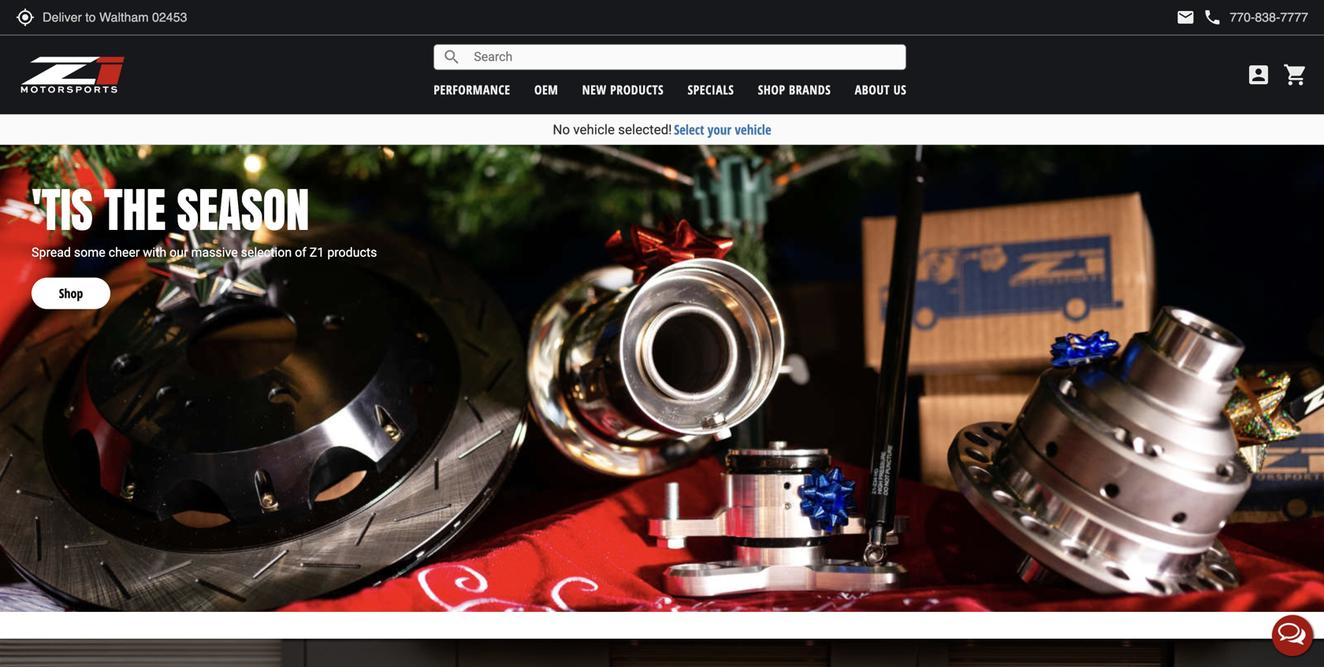 Task type: locate. For each thing, give the bounding box(es) containing it.
oem link
[[535, 81, 559, 98]]

1 horizontal spatial vehicle
[[735, 121, 772, 139]]

products inside 'tis the season spread some cheer with our massive selection of z1 products
[[327, 245, 377, 260]]

shop link
[[32, 262, 110, 310]]

0 horizontal spatial shop
[[59, 285, 83, 302]]

shop left brands
[[758, 81, 786, 98]]

cheer
[[109, 245, 140, 260]]

1 vertical spatial shop
[[59, 285, 83, 302]]

specials link
[[688, 81, 734, 98]]

1 horizontal spatial products
[[610, 81, 664, 98]]

shop brands link
[[758, 81, 831, 98]]

win this truck shop now to get automatically entered before it's too late. image
[[0, 639, 1325, 668]]

0 horizontal spatial products
[[327, 245, 377, 260]]

about
[[855, 81, 890, 98]]

0 horizontal spatial vehicle
[[574, 122, 615, 138]]

0 vertical spatial shop
[[758, 81, 786, 98]]

1 vertical spatial products
[[327, 245, 377, 260]]

performance
[[434, 81, 511, 98]]

mail
[[1177, 8, 1196, 27]]

selection
[[241, 245, 292, 260]]

'tis the season spread some cheer with our massive selection of z1 products
[[32, 175, 377, 260]]

phone link
[[1204, 8, 1309, 27]]

no
[[553, 122, 570, 138]]

brands
[[789, 81, 831, 98]]

1 horizontal spatial shop
[[758, 81, 786, 98]]

select your vehicle link
[[674, 121, 772, 139]]

products up selected!
[[610, 81, 664, 98]]

products right the z1
[[327, 245, 377, 260]]

vehicle
[[735, 121, 772, 139], [574, 122, 615, 138]]

us
[[894, 81, 907, 98]]

massive
[[191, 245, 238, 260]]

new products
[[582, 81, 664, 98]]

shop brands
[[758, 81, 831, 98]]

performance link
[[434, 81, 511, 98]]

vehicle right your
[[735, 121, 772, 139]]

our
[[170, 245, 188, 260]]

new products link
[[582, 81, 664, 98]]

vehicle right no
[[574, 122, 615, 138]]

shop down "some"
[[59, 285, 83, 302]]

products
[[610, 81, 664, 98], [327, 245, 377, 260]]

shop
[[758, 81, 786, 98], [59, 285, 83, 302]]

season
[[177, 175, 310, 246]]

account_box link
[[1243, 62, 1276, 88]]

shopping_cart link
[[1280, 62, 1309, 88]]



Task type: describe. For each thing, give the bounding box(es) containing it.
your
[[708, 121, 732, 139]]

of
[[295, 245, 307, 260]]

z1
[[310, 245, 324, 260]]

my_location
[[16, 8, 35, 27]]

no vehicle selected! select your vehicle
[[553, 121, 772, 139]]

spread
[[32, 245, 71, 260]]

shop for shop
[[59, 285, 83, 302]]

about us link
[[855, 81, 907, 98]]

'tis
[[32, 175, 93, 246]]

mail phone
[[1177, 8, 1222, 27]]

select
[[674, 121, 705, 139]]

with
[[143, 245, 167, 260]]

shopping_cart
[[1284, 62, 1309, 88]]

new
[[582, 81, 607, 98]]

specials
[[688, 81, 734, 98]]

account_box
[[1247, 62, 1272, 88]]

some
[[74, 245, 105, 260]]

selected!
[[618, 122, 672, 138]]

search
[[443, 48, 461, 67]]

z1 motorsports logo image
[[20, 55, 126, 95]]

'tis the season spread some cheer with our massive selection of z1 products image
[[0, 145, 1325, 613]]

shop for shop brands
[[758, 81, 786, 98]]

the
[[104, 175, 166, 246]]

about us
[[855, 81, 907, 98]]

phone
[[1204, 8, 1222, 27]]

mail link
[[1177, 8, 1196, 27]]

0 vertical spatial products
[[610, 81, 664, 98]]

vehicle inside no vehicle selected! select your vehicle
[[574, 122, 615, 138]]

oem
[[535, 81, 559, 98]]

Search search field
[[461, 45, 906, 69]]



Task type: vqa. For each thing, say whether or not it's contained in the screenshot.
G35 to the top
no



